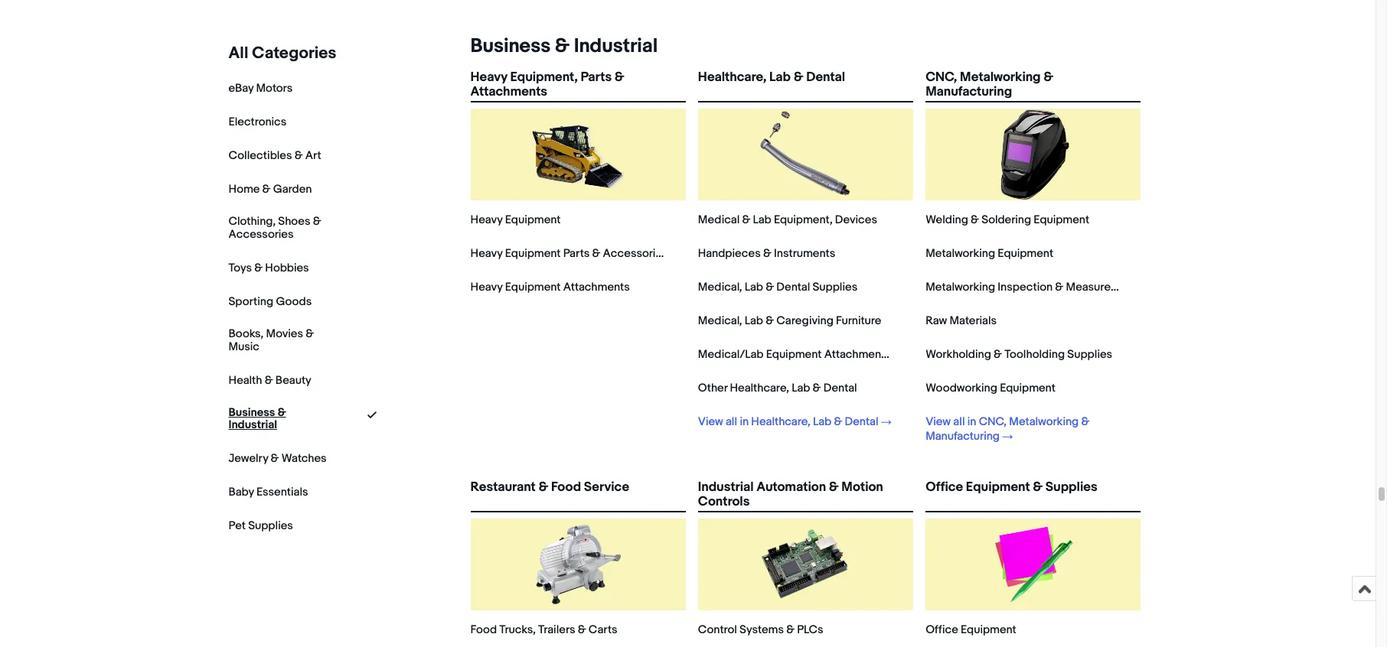 Task type: vqa. For each thing, say whether or not it's contained in the screenshot.
"$"
no



Task type: describe. For each thing, give the bounding box(es) containing it.
dental inside healthcare, lab & dental link
[[807, 70, 846, 85]]

garden
[[273, 182, 312, 197]]

office equipment & supplies image
[[988, 519, 1080, 611]]

health & beauty
[[229, 373, 311, 388]]

collectibles & art
[[229, 149, 321, 163]]

all
[[229, 44, 249, 64]]

accessories inside clothing, shoes & accessories
[[229, 227, 294, 242]]

raw
[[926, 314, 948, 329]]

industrial inside industrial automation & motion controls
[[698, 480, 754, 496]]

jewelry & watches
[[229, 452, 327, 467]]

equipment for heavy equipment attachments
[[505, 280, 561, 295]]

books, movies & music link
[[229, 327, 336, 354]]

metalworking inspection & measurement
[[926, 280, 1138, 295]]

view all in healthcare, lab & dental link
[[698, 415, 892, 430]]

0 vertical spatial business & industrial
[[471, 34, 658, 58]]

categories
[[252, 44, 337, 64]]

metalworking inside cnc, metalworking & manufacturing
[[960, 70, 1041, 85]]

sporting
[[229, 295, 274, 309]]

cnc, inside view all in cnc, metalworking & manufacturing
[[979, 415, 1007, 430]]

woodworking equipment link
[[926, 381, 1056, 396]]

other healthcare, lab & dental
[[698, 381, 857, 396]]

essentials
[[256, 486, 308, 500]]

view all in cnc, metalworking & manufacturing link
[[926, 415, 1120, 444]]

clothing, shoes & accessories link
[[229, 214, 336, 242]]

music
[[229, 340, 259, 354]]

industrial automation & motion controls image
[[760, 519, 852, 611]]

devices
[[835, 213, 878, 227]]

control systems & plcs
[[698, 623, 824, 638]]

systems
[[740, 623, 784, 638]]

& inside books, movies & music
[[306, 327, 314, 341]]

0 vertical spatial food
[[551, 480, 581, 496]]

pet supplies link
[[229, 520, 293, 534]]

equipment for woodworking equipment
[[1000, 381, 1056, 396]]

medical, for medical, lab & dental supplies
[[698, 280, 743, 295]]

attachments for medical/lab
[[825, 348, 891, 362]]

view all in cnc, metalworking & manufacturing
[[926, 415, 1090, 444]]

other healthcare, lab & dental link
[[698, 381, 857, 396]]

medical, for medical, lab & caregiving furniture
[[698, 314, 743, 329]]

welding
[[926, 213, 969, 227]]

view for healthcare, lab & dental
[[698, 415, 724, 430]]

restaurant & food service image
[[532, 519, 624, 611]]

workholding
[[926, 348, 992, 362]]

home
[[229, 182, 260, 197]]

equipment for heavy equipment
[[505, 213, 561, 227]]

health & beauty link
[[229, 373, 311, 388]]

1 vertical spatial healthcare,
[[730, 381, 790, 396]]

beauty
[[276, 373, 311, 388]]

measurement
[[1066, 280, 1138, 295]]

handpieces & instruments
[[698, 247, 836, 261]]

all categories
[[229, 44, 337, 64]]

toys & hobbies link
[[229, 261, 309, 276]]

automation
[[757, 480, 826, 496]]

toolholding
[[1005, 348, 1065, 362]]

shoes
[[278, 214, 310, 229]]

motion
[[842, 480, 884, 496]]

jewelry & watches link
[[229, 452, 327, 467]]

instruments
[[774, 247, 836, 261]]

0 vertical spatial healthcare,
[[698, 70, 767, 85]]

attachments for heavy
[[563, 280, 630, 295]]

heavy equipment, parts & attachments image
[[532, 109, 624, 201]]

equipment for office equipment
[[961, 623, 1017, 638]]

medical/lab equipment attachments & accessories link
[[698, 348, 970, 362]]

medical/lab
[[698, 348, 764, 362]]

equipment for medical/lab equipment attachments & accessories
[[766, 348, 822, 362]]

supplies right "toolholding"
[[1068, 348, 1113, 362]]

0 horizontal spatial food
[[471, 623, 497, 638]]

manufacturing inside cnc, metalworking & manufacturing
[[926, 84, 1013, 100]]

equipment for heavy equipment parts & accessories
[[505, 247, 561, 261]]

collectibles
[[229, 149, 292, 163]]

0 horizontal spatial business
[[229, 406, 275, 420]]

plcs
[[797, 623, 824, 638]]

restaurant
[[471, 480, 536, 496]]

hobbies
[[265, 261, 309, 276]]

carts
[[589, 623, 618, 638]]

& inside industrial automation & motion controls
[[829, 480, 839, 496]]

restaurant & food service
[[471, 480, 630, 496]]

heavy equipment link
[[471, 213, 561, 227]]

electronics
[[229, 115, 287, 129]]

metalworking equipment
[[926, 247, 1054, 261]]

clothing,
[[229, 214, 276, 229]]

baby
[[229, 486, 254, 500]]

cnc, metalworking & manufacturing link
[[926, 70, 1141, 100]]

cnc, metalworking & manufacturing image
[[988, 109, 1080, 201]]

in for cnc, metalworking & manufacturing
[[968, 415, 977, 430]]

ebay
[[229, 81, 254, 96]]

raw materials link
[[926, 314, 997, 329]]

medical & lab equipment, devices link
[[698, 213, 878, 227]]

0 horizontal spatial business & industrial link
[[229, 406, 336, 433]]

heavy equipment attachments link
[[471, 280, 630, 295]]

toys & hobbies
[[229, 261, 309, 276]]

heavy for heavy equipment
[[471, 213, 503, 227]]

healthcare, lab & dental link
[[698, 70, 914, 98]]

electronics link
[[229, 115, 287, 129]]

controls
[[698, 495, 750, 510]]

home & garden
[[229, 182, 312, 197]]

handpieces & instruments link
[[698, 247, 836, 261]]

parts for equipment,
[[581, 70, 612, 85]]

trailers
[[538, 623, 576, 638]]

heavy equipment parts & accessories link
[[471, 247, 668, 261]]

parts for equipment
[[563, 247, 590, 261]]

toys
[[229, 261, 252, 276]]

workholding & toolholding supplies
[[926, 348, 1113, 362]]

welding & soldering equipment link
[[926, 213, 1090, 227]]

industrial automation & motion controls link
[[698, 480, 914, 510]]



Task type: locate. For each thing, give the bounding box(es) containing it.
1 office from the top
[[926, 480, 964, 496]]

1 horizontal spatial business
[[471, 34, 551, 58]]

0 horizontal spatial attachments
[[471, 84, 547, 100]]

& inside 'heavy equipment, parts & attachments'
[[615, 70, 625, 85]]

welding & soldering equipment
[[926, 213, 1090, 227]]

industrial left automation
[[698, 480, 754, 496]]

office equipment & supplies
[[926, 480, 1098, 496]]

1 in from the left
[[740, 415, 749, 430]]

1 heavy from the top
[[471, 70, 508, 85]]

equipment for metalworking equipment
[[998, 247, 1054, 261]]

cnc, metalworking & manufacturing
[[926, 70, 1054, 100]]

0 horizontal spatial industrial
[[229, 418, 277, 433]]

1 vertical spatial accessories
[[603, 247, 668, 261]]

all for cnc, metalworking & manufacturing
[[954, 415, 965, 430]]

2 in from the left
[[968, 415, 977, 430]]

0 vertical spatial parts
[[581, 70, 612, 85]]

1 horizontal spatial business & industrial
[[471, 34, 658, 58]]

accessories for heavy
[[603, 247, 668, 261]]

1 horizontal spatial food
[[551, 480, 581, 496]]

1 vertical spatial food
[[471, 623, 497, 638]]

&
[[555, 34, 570, 58], [615, 70, 625, 85], [794, 70, 804, 85], [1044, 70, 1054, 85], [295, 149, 303, 163], [262, 182, 271, 197], [742, 213, 751, 227], [971, 213, 979, 227], [313, 214, 321, 229], [592, 247, 601, 261], [763, 247, 772, 261], [254, 261, 263, 276], [766, 280, 774, 295], [1056, 280, 1064, 295], [766, 314, 774, 329], [306, 327, 314, 341], [894, 348, 902, 362], [994, 348, 1002, 362], [265, 373, 273, 388], [813, 381, 821, 396], [278, 406, 286, 420], [834, 415, 843, 430], [1082, 415, 1090, 430], [271, 452, 279, 467], [539, 480, 549, 496], [829, 480, 839, 496], [1033, 480, 1043, 496], [578, 623, 586, 638], [787, 623, 795, 638]]

equipment,
[[510, 70, 578, 85], [774, 213, 833, 227]]

office equipment & supplies link
[[926, 480, 1141, 509]]

all inside view all in cnc, metalworking & manufacturing
[[954, 415, 965, 430]]

business & industrial link down beauty
[[229, 406, 336, 433]]

heavy for heavy equipment attachments
[[471, 280, 503, 295]]

heavy equipment parts & accessories
[[471, 247, 668, 261]]

all down the other
[[726, 415, 738, 430]]

0 vertical spatial equipment,
[[510, 70, 578, 85]]

medical, lab & dental supplies
[[698, 280, 858, 295]]

in for healthcare, lab & dental
[[740, 415, 749, 430]]

1 vertical spatial cnc,
[[979, 415, 1007, 430]]

books, movies & music
[[229, 327, 314, 354]]

motors
[[256, 81, 293, 96]]

business & industrial down health
[[229, 406, 286, 433]]

view for cnc, metalworking & manufacturing
[[926, 415, 951, 430]]

0 vertical spatial medical,
[[698, 280, 743, 295]]

0 horizontal spatial in
[[740, 415, 749, 430]]

caregiving
[[777, 314, 834, 329]]

1 horizontal spatial in
[[968, 415, 977, 430]]

2 horizontal spatial attachments
[[825, 348, 891, 362]]

watches
[[282, 452, 327, 467]]

2 heavy from the top
[[471, 213, 503, 227]]

equipment for office equipment & supplies
[[966, 480, 1030, 496]]

baby essentials link
[[229, 486, 308, 500]]

clothing, shoes & accessories
[[229, 214, 321, 242]]

heavy equipment
[[471, 213, 561, 227]]

1 vertical spatial parts
[[563, 247, 590, 261]]

business down health
[[229, 406, 275, 420]]

0 horizontal spatial business & industrial
[[229, 406, 286, 433]]

1 horizontal spatial all
[[954, 415, 965, 430]]

0 vertical spatial office
[[926, 480, 964, 496]]

food trucks, trailers & carts
[[471, 623, 618, 638]]

office equipment link
[[926, 623, 1017, 638]]

2 medical, from the top
[[698, 314, 743, 329]]

medical
[[698, 213, 740, 227]]

supplies right pet
[[248, 520, 293, 534]]

workholding & toolholding supplies link
[[926, 348, 1113, 362]]

attachments inside 'heavy equipment, parts & attachments'
[[471, 84, 547, 100]]

cnc, inside cnc, metalworking & manufacturing
[[926, 70, 958, 85]]

1 horizontal spatial view
[[926, 415, 951, 430]]

1 vertical spatial manufacturing
[[926, 430, 1000, 444]]

1 vertical spatial business
[[229, 406, 275, 420]]

food
[[551, 480, 581, 496], [471, 623, 497, 638]]

food left service
[[551, 480, 581, 496]]

0 vertical spatial manufacturing
[[926, 84, 1013, 100]]

1 horizontal spatial cnc,
[[979, 415, 1007, 430]]

1 vertical spatial attachments
[[563, 280, 630, 295]]

0 vertical spatial accessories
[[229, 227, 294, 242]]

handpieces
[[698, 247, 761, 261]]

2 vertical spatial accessories
[[904, 348, 970, 362]]

soldering
[[982, 213, 1032, 227]]

dental
[[807, 70, 846, 85], [777, 280, 810, 295], [824, 381, 857, 396], [845, 415, 879, 430]]

0 horizontal spatial accessories
[[229, 227, 294, 242]]

1 vertical spatial medical,
[[698, 314, 743, 329]]

heavy for heavy equipment, parts & attachments
[[471, 70, 508, 85]]

2 vertical spatial attachments
[[825, 348, 891, 362]]

1 horizontal spatial business & industrial link
[[464, 34, 658, 58]]

medical, up medical/lab
[[698, 314, 743, 329]]

0 horizontal spatial view
[[698, 415, 724, 430]]

2 manufacturing from the top
[[926, 430, 1000, 444]]

books,
[[229, 327, 264, 341]]

service
[[584, 480, 630, 496]]

goods
[[276, 295, 312, 309]]

all down the woodworking
[[954, 415, 965, 430]]

business & industrial
[[471, 34, 658, 58], [229, 406, 286, 433]]

in inside view all in cnc, metalworking & manufacturing
[[968, 415, 977, 430]]

furniture
[[836, 314, 882, 329]]

2 view from the left
[[926, 415, 951, 430]]

1 horizontal spatial equipment,
[[774, 213, 833, 227]]

metalworking inside view all in cnc, metalworking & manufacturing
[[1010, 415, 1079, 430]]

2 all from the left
[[954, 415, 965, 430]]

business
[[471, 34, 551, 58], [229, 406, 275, 420]]

medical & lab equipment, devices
[[698, 213, 878, 227]]

heavy equipment, parts & attachments link
[[471, 70, 686, 100]]

view
[[698, 415, 724, 430], [926, 415, 951, 430]]

0 horizontal spatial all
[[726, 415, 738, 430]]

1 vertical spatial office
[[926, 623, 959, 638]]

office for office equipment & supplies
[[926, 480, 964, 496]]

ebay motors link
[[229, 81, 293, 96]]

industrial up the heavy equipment, parts & attachments link
[[574, 34, 658, 58]]

metalworking equipment link
[[926, 247, 1054, 261]]

medical, down handpieces at the right of the page
[[698, 280, 743, 295]]

equipment, inside 'heavy equipment, parts & attachments'
[[510, 70, 578, 85]]

control systems & plcs link
[[698, 623, 824, 638]]

heavy equipment attachments
[[471, 280, 630, 295]]

accessories
[[229, 227, 294, 242], [603, 247, 668, 261], [904, 348, 970, 362]]

2 vertical spatial healthcare,
[[752, 415, 811, 430]]

industrial up jewelry
[[229, 418, 277, 433]]

0 vertical spatial business
[[471, 34, 551, 58]]

parts inside 'heavy equipment, parts & attachments'
[[581, 70, 612, 85]]

0 vertical spatial attachments
[[471, 84, 547, 100]]

restaurant & food service link
[[471, 480, 686, 509]]

medical/lab equipment attachments & accessories
[[698, 348, 970, 362]]

1 horizontal spatial accessories
[[603, 247, 668, 261]]

2 horizontal spatial industrial
[[698, 480, 754, 496]]

sporting goods link
[[229, 295, 312, 309]]

view down the other
[[698, 415, 724, 430]]

0 horizontal spatial equipment,
[[510, 70, 578, 85]]

supplies down the view all in cnc, metalworking & manufacturing link
[[1046, 480, 1098, 496]]

other
[[698, 381, 728, 396]]

2 vertical spatial industrial
[[698, 480, 754, 496]]

food trucks, trailers & carts link
[[471, 623, 618, 638]]

view inside view all in cnc, metalworking & manufacturing
[[926, 415, 951, 430]]

woodworking
[[926, 381, 998, 396]]

heavy for heavy equipment parts & accessories
[[471, 247, 503, 261]]

art
[[305, 149, 321, 163]]

pet supplies
[[229, 520, 293, 534]]

business up 'heavy equipment, parts & attachments'
[[471, 34, 551, 58]]

& inside clothing, shoes & accessories
[[313, 214, 321, 229]]

trucks,
[[500, 623, 536, 638]]

in down other healthcare, lab & dental on the right bottom of the page
[[740, 415, 749, 430]]

health
[[229, 373, 262, 388]]

1 medical, from the top
[[698, 280, 743, 295]]

office equipment
[[926, 623, 1017, 638]]

view all in healthcare, lab & dental
[[698, 415, 879, 430]]

& inside cnc, metalworking & manufacturing
[[1044, 70, 1054, 85]]

0 vertical spatial cnc,
[[926, 70, 958, 85]]

1 manufacturing from the top
[[926, 84, 1013, 100]]

woodworking equipment
[[926, 381, 1056, 396]]

3 heavy from the top
[[471, 247, 503, 261]]

sporting goods
[[229, 295, 312, 309]]

1 view from the left
[[698, 415, 724, 430]]

business & industrial link up 'heavy equipment, parts & attachments'
[[464, 34, 658, 58]]

parts
[[581, 70, 612, 85], [563, 247, 590, 261]]

healthcare, lab & dental
[[698, 70, 846, 85]]

food left trucks,
[[471, 623, 497, 638]]

in
[[740, 415, 749, 430], [968, 415, 977, 430]]

1 all from the left
[[726, 415, 738, 430]]

1 vertical spatial industrial
[[229, 418, 277, 433]]

cnc,
[[926, 70, 958, 85], [979, 415, 1007, 430]]

equipment
[[505, 213, 561, 227], [1034, 213, 1090, 227], [505, 247, 561, 261], [998, 247, 1054, 261], [505, 280, 561, 295], [766, 348, 822, 362], [1000, 381, 1056, 396], [966, 480, 1030, 496], [961, 623, 1017, 638]]

1 vertical spatial business & industrial
[[229, 406, 286, 433]]

1 horizontal spatial industrial
[[574, 34, 658, 58]]

1 vertical spatial business & industrial link
[[229, 406, 336, 433]]

in down the woodworking
[[968, 415, 977, 430]]

lab
[[770, 70, 791, 85], [753, 213, 772, 227], [745, 280, 764, 295], [745, 314, 764, 329], [792, 381, 811, 396], [813, 415, 832, 430]]

1 vertical spatial equipment,
[[774, 213, 833, 227]]

view down the woodworking
[[926, 415, 951, 430]]

healthcare, lab & dental image
[[760, 109, 852, 201]]

medical, lab & caregiving furniture link
[[698, 314, 882, 329]]

heavy inside 'heavy equipment, parts & attachments'
[[471, 70, 508, 85]]

industrial automation & motion controls
[[698, 480, 884, 510]]

baby essentials
[[229, 486, 308, 500]]

medical,
[[698, 280, 743, 295], [698, 314, 743, 329]]

2 office from the top
[[926, 623, 959, 638]]

inspection
[[998, 280, 1053, 295]]

0 vertical spatial industrial
[[574, 34, 658, 58]]

& inside view all in cnc, metalworking & manufacturing
[[1082, 415, 1090, 430]]

2 horizontal spatial accessories
[[904, 348, 970, 362]]

1 horizontal spatial attachments
[[563, 280, 630, 295]]

heavy equipment, parts & attachments
[[471, 70, 625, 100]]

ebay motors
[[229, 81, 293, 96]]

office for office equipment
[[926, 623, 959, 638]]

all for healthcare, lab & dental
[[726, 415, 738, 430]]

collectibles & art link
[[229, 149, 321, 163]]

control
[[698, 623, 737, 638]]

manufacturing inside view all in cnc, metalworking & manufacturing
[[926, 430, 1000, 444]]

movies
[[266, 327, 303, 341]]

4 heavy from the top
[[471, 280, 503, 295]]

metalworking inspection & measurement link
[[926, 280, 1138, 295]]

0 horizontal spatial cnc,
[[926, 70, 958, 85]]

medical, lab & dental supplies link
[[698, 280, 858, 295]]

supplies up furniture
[[813, 280, 858, 295]]

business & industrial up the heavy equipment, parts & attachments link
[[471, 34, 658, 58]]

accessories for medical/lab
[[904, 348, 970, 362]]

0 vertical spatial business & industrial link
[[464, 34, 658, 58]]



